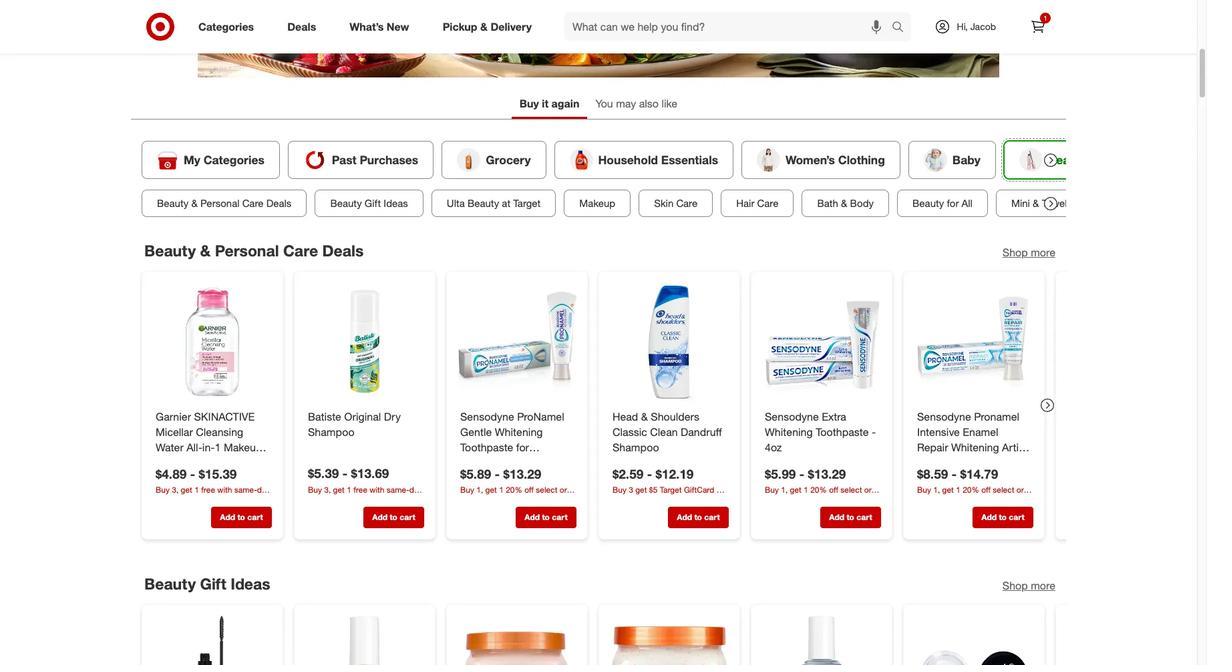 Task type: locate. For each thing, give the bounding box(es) containing it.
-
[[872, 425, 876, 439], [954, 456, 958, 469], [342, 465, 348, 481], [190, 466, 195, 481], [495, 466, 500, 481], [647, 466, 652, 481], [799, 466, 805, 481], [952, 466, 957, 481]]

3 1, from the left
[[933, 485, 940, 495]]

1 vertical spatial makeup
[[224, 440, 262, 454]]

add for $8.59 - $14.79
[[982, 512, 997, 522]]

to for $2.59 - $12.19
[[694, 512, 702, 522]]

buy 3, get 1 free with same-day order services on select items button down $15.39
[[156, 484, 272, 506]]

2 shop more from the top
[[1003, 579, 1056, 593]]

add to cart button down teeth
[[516, 507, 577, 528]]

0 horizontal spatial 3,
[[172, 485, 179, 495]]

beauty inside ulta beauty at target button
[[468, 197, 499, 210]]

same- down $13.69
[[387, 485, 409, 495]]

get inside $5.39 - $13.69 buy 3, get 1 free with same-day order services on select items
[[333, 485, 345, 495]]

day
[[409, 485, 422, 495], [257, 485, 270, 495]]

cleanser
[[211, 456, 254, 469]]

services down $4.89
[[177, 496, 207, 506]]

3 add to cart from the left
[[525, 512, 568, 522]]

ulta
[[447, 197, 465, 210]]

care down "$5.89"
[[460, 496, 476, 506]]

to for $5.39 - $13.69
[[390, 512, 397, 522]]

buy inside sensodyne pronamel intensive enamel repair whitening artic breeze - 3.4oz $8.59 - $14.79 buy 1, get 1 20% off select oral care items
[[917, 485, 931, 495]]

1 horizontal spatial makeup
[[579, 197, 615, 210]]

add to cart for $8.59 - $14.79
[[982, 512, 1025, 522]]

same-
[[387, 485, 409, 495], [234, 485, 257, 495]]

1 horizontal spatial 1,
[[781, 485, 788, 495]]

gift
[[365, 197, 381, 210], [200, 575, 226, 593]]

0 horizontal spatial order
[[156, 496, 175, 506]]

1, down $5.99
[[781, 485, 788, 495]]

1 horizontal spatial oral
[[864, 485, 878, 495]]

beauty gift ideas
[[330, 197, 408, 210], [144, 575, 270, 593]]

1 down $13.69
[[347, 485, 351, 495]]

add down $5.39 - $13.69 buy 3, get 1 free with same-day order services on select items
[[372, 512, 388, 522]]

3 cart from the left
[[552, 512, 568, 522]]

1 shop from the top
[[1003, 246, 1028, 259]]

3 to from the left
[[542, 512, 550, 522]]

0 vertical spatial shop
[[1003, 246, 1028, 259]]

1 add from the left
[[220, 512, 235, 522]]

add to cart for $5.89 - $13.29
[[525, 512, 568, 522]]

0 horizontal spatial makeup
[[224, 440, 262, 454]]

0 horizontal spatial buy 3, get 1 free with same-day order services on select items button
[[156, 484, 272, 506]]

6 add to cart from the left
[[982, 512, 1025, 522]]

6 cart from the left
[[1009, 512, 1025, 522]]

buy down $5.39
[[308, 485, 322, 495]]

2 horizontal spatial 20%
[[963, 485, 979, 495]]

add to cart for $5.39 - $13.69
[[372, 512, 415, 522]]

free down $13.69
[[354, 485, 367, 495]]

3 20% from the left
[[963, 485, 979, 495]]

add to cart button down $5.39 - $13.69 buy 3, get 1 free with same-day order services on select items
[[363, 507, 424, 528]]

1 down sensodyne extra whitening toothpaste - 4oz
[[804, 485, 808, 495]]

sensodyne pronamel intensive enamel repair whitening artic breeze - 3.4oz $8.59 - $14.79 buy 1, get 1 20% off select oral care items
[[917, 410, 1030, 506]]

sensodyne pronamel gentle whitening toothpaste for sensitive teeth $5.89 - $13.29 buy 1, get 1 20% off select oral care items on select items
[[460, 410, 573, 506]]

0 horizontal spatial same-
[[234, 485, 257, 495]]

add down $5.99 - $13.29 buy 1, get 1 20% off select oral care items on select items
[[829, 512, 844, 522]]

1 20% from the left
[[506, 485, 522, 495]]

2 1, from the left
[[781, 485, 788, 495]]

shop more for beauty gift ideas
[[1003, 579, 1056, 593]]

0 horizontal spatial free
[[201, 485, 215, 495]]

2 horizontal spatial whitening
[[951, 440, 999, 454]]

0 horizontal spatial $13.29
[[503, 466, 541, 481]]

batiste
[[308, 410, 341, 423]]

1 horizontal spatial with
[[370, 485, 384, 495]]

What can we help you find? suggestions appear below search field
[[565, 12, 895, 41]]

essie expressie vegan quick-dry nail polish - 0.33 fl oz image
[[762, 616, 881, 665], [762, 616, 881, 665]]

order
[[308, 496, 327, 506], [156, 496, 175, 506]]

4 add from the left
[[677, 512, 692, 522]]

select inside sensodyne pronamel intensive enamel repair whitening artic breeze - 3.4oz $8.59 - $14.79 buy 1, get 1 20% off select oral care items
[[993, 485, 1014, 495]]

sensitive
[[460, 456, 504, 469]]

buy inside sensodyne pronamel gentle whitening toothpaste for sensitive teeth $5.89 - $13.29 buy 1, get 1 20% off select oral care items on select items
[[460, 485, 474, 495]]

more for beauty & personal care deals
[[1031, 246, 1056, 259]]

0 horizontal spatial day
[[257, 485, 270, 495]]

with down $15.39
[[217, 485, 232, 495]]

1 sensodyne from the left
[[460, 410, 514, 423]]

1 horizontal spatial 3,
[[324, 485, 331, 495]]

0 horizontal spatial off
[[525, 485, 534, 495]]

shop more button for beauty & personal care deals
[[1003, 245, 1056, 260]]

bath
[[817, 197, 838, 210]]

$13.29 down sensodyne extra whitening toothpaste - 4oz link
[[808, 466, 846, 481]]

oral inside sensodyne pronamel intensive enamel repair whitening artic breeze - 3.4oz $8.59 - $14.79 buy 1, get 1 20% off select oral care items
[[1017, 485, 1030, 495]]

6 add from the left
[[982, 512, 997, 522]]

1 with from the left
[[370, 485, 384, 495]]

essie salon-quality vegan nail polish - 0.46 fl oz image
[[305, 616, 424, 665], [305, 616, 424, 665]]

1 oral from the left
[[560, 485, 573, 495]]

1 to from the left
[[237, 512, 245, 522]]

1 horizontal spatial free
[[354, 485, 367, 495]]

3, down $5.39
[[324, 485, 331, 495]]

3 oral from the left
[[1017, 485, 1030, 495]]

garnier skinactive micellar cleansing water all-in-1 makeup remover & cleanser $4.89 - $15.39 buy 3, get 1 free with same-day order services on select items
[[156, 410, 270, 506]]

$13.29 right "$5.89"
[[503, 466, 541, 481]]

1, down $8.59
[[933, 485, 940, 495]]

sensodyne extra whitening toothpaste - 4oz
[[765, 410, 876, 454]]

2 buy 3, get 1 free with same-day order services on select items button from the left
[[156, 484, 272, 506]]

items inside sensodyne pronamel intensive enamel repair whitening artic breeze - 3.4oz $8.59 - $14.79 buy 1, get 1 20% off select oral care items
[[935, 496, 955, 506]]

1 add to cart from the left
[[220, 512, 263, 522]]

dry
[[384, 410, 401, 423]]

2 get from the left
[[181, 485, 192, 495]]

20% down sensodyne extra whitening toothpaste - 4oz link
[[810, 485, 827, 495]]

1 horizontal spatial beauty gift ideas
[[330, 197, 408, 210]]

cart
[[247, 512, 263, 522], [400, 512, 415, 522], [552, 512, 568, 522], [704, 512, 720, 522], [857, 512, 872, 522], [1009, 512, 1025, 522]]

0 horizontal spatial 1,
[[476, 485, 483, 495]]

makeup down household on the top of the page
[[579, 197, 615, 210]]

- left intensive
[[872, 425, 876, 439]]

garnier skinactive micellar cleansing water all-in-1 makeup remover & cleanser image
[[153, 282, 272, 401], [153, 282, 272, 401]]

care inside sensodyne pronamel intensive enamel repair whitening artic breeze - 3.4oz $8.59 - $14.79 buy 1, get 1 20% off select oral care items
[[917, 496, 933, 506]]

0 horizontal spatial care
[[460, 496, 476, 506]]

buy 1, get 1 20% off select oral care items on select items button down $5.99
[[765, 484, 881, 506]]

water
[[156, 440, 184, 454]]

sensodyne up intensive
[[917, 410, 971, 423]]

items
[[396, 496, 416, 506], [244, 496, 264, 506], [478, 496, 498, 506], [535, 496, 555, 506], [783, 496, 802, 506], [840, 496, 859, 506], [935, 496, 955, 506]]

& right head
[[641, 410, 648, 423]]

1 vertical spatial shampoo
[[613, 440, 659, 454]]

sensodyne pronamel gentle whitening toothpaste for sensitive teeth image
[[458, 282, 577, 401], [458, 282, 577, 401]]

1 off from the left
[[525, 485, 534, 495]]

personal down my categories
[[200, 197, 240, 210]]

0 vertical spatial shop more
[[1003, 246, 1056, 259]]

4 cart from the left
[[704, 512, 720, 522]]

toothpaste inside sensodyne pronamel gentle whitening toothpaste for sensitive teeth $5.89 - $13.29 buy 1, get 1 20% off select oral care items on select items
[[460, 440, 513, 454]]

4 add to cart from the left
[[677, 512, 720, 522]]

whitening up 3.4oz
[[951, 440, 999, 454]]

for inside sensodyne pronamel gentle whitening toothpaste for sensitive teeth $5.89 - $13.29 buy 1, get 1 20% off select oral care items on select items
[[516, 440, 529, 454]]

categories
[[198, 20, 254, 33], [204, 153, 264, 167]]

beauty inside beauty button
[[1048, 153, 1087, 167]]

1 vertical spatial beauty & personal care deals
[[144, 241, 364, 260]]

2 shop more button from the top
[[1003, 578, 1056, 594]]

cart for $5.99 - $13.29
[[857, 512, 872, 522]]

20% inside $5.99 - $13.29 buy 1, get 1 20% off select oral care items on select items
[[810, 485, 827, 495]]

my categories
[[184, 153, 264, 167]]

1 horizontal spatial care
[[765, 496, 781, 506]]

add to cart button for $4.89 - $15.39
[[211, 507, 272, 528]]

add to cart button for $5.89 - $13.29
[[516, 507, 577, 528]]

3,
[[324, 485, 331, 495], [172, 485, 179, 495]]

day inside $5.39 - $13.69 buy 3, get 1 free with same-day order services on select items
[[409, 485, 422, 495]]

1 shop more from the top
[[1003, 246, 1056, 259]]

repair
[[917, 440, 948, 454]]

beauty & personal care deals down beauty & personal care deals button
[[144, 241, 364, 260]]

add to cart for $4.89 - $15.39
[[220, 512, 263, 522]]

for
[[947, 197, 959, 210], [516, 440, 529, 454]]

1 free from the left
[[354, 485, 367, 495]]

1 day from the left
[[409, 485, 422, 495]]

3 care from the left
[[917, 496, 933, 506]]

purchases
[[360, 153, 418, 167]]

$8.59
[[917, 466, 948, 481]]

add to cart button for $2.59 - $12.19
[[668, 507, 729, 528]]

add to cart button down $12.19
[[668, 507, 729, 528]]

- right $5.99
[[799, 466, 805, 481]]

sensodyne up gentle
[[460, 410, 514, 423]]

makeup inside garnier skinactive micellar cleansing water all-in-1 makeup remover & cleanser $4.89 - $15.39 buy 3, get 1 free with same-day order services on select items
[[224, 440, 262, 454]]

2 $13.29 from the left
[[808, 466, 846, 481]]

0 horizontal spatial sensodyne
[[460, 410, 514, 423]]

2 buy 1, get 1 20% off select oral care items on select items button from the left
[[765, 484, 881, 506]]

1 buy 3, get 1 free with same-day order services on select items button from the left
[[308, 484, 424, 506]]

cart for $4.89 - $15.39
[[247, 512, 263, 522]]

1 horizontal spatial gift
[[365, 197, 381, 210]]

categories link
[[187, 12, 271, 41]]

2 horizontal spatial off
[[982, 485, 991, 495]]

20% down $14.79
[[963, 485, 979, 495]]

sensodyne inside sensodyne pronamel intensive enamel repair whitening artic breeze - 3.4oz $8.59 - $14.79 buy 1, get 1 20% off select oral care items
[[917, 410, 971, 423]]

5 add from the left
[[829, 512, 844, 522]]

get down $4.89
[[181, 485, 192, 495]]

beauty & personal care deals inside beauty & personal care deals button
[[157, 197, 292, 210]]

0 vertical spatial gift
[[365, 197, 381, 210]]

shampoo down classic
[[613, 440, 659, 454]]

5 get from the left
[[942, 485, 954, 495]]

1 vertical spatial toothpaste
[[460, 440, 513, 454]]

1 vertical spatial shop more button
[[1003, 578, 1056, 594]]

0 vertical spatial toothpaste
[[816, 425, 869, 439]]

l'oreal paris telescopic original mascara - 0.27 fl oz image
[[153, 616, 272, 665], [153, 616, 272, 665]]

1 horizontal spatial toothpaste
[[816, 425, 869, 439]]

1 1, from the left
[[476, 485, 483, 495]]

0 vertical spatial makeup
[[579, 197, 615, 210]]

sensodyne for $13.29
[[460, 410, 514, 423]]

1 3, from the left
[[324, 485, 331, 495]]

1 inside $5.39 - $13.69 buy 3, get 1 free with same-day order services on select items
[[347, 485, 351, 495]]

personal
[[200, 197, 240, 210], [215, 241, 279, 260]]

0 vertical spatial more
[[1031, 246, 1056, 259]]

baby
[[953, 153, 981, 167]]

$14.79
[[960, 466, 998, 481]]

1 down sensitive
[[499, 485, 504, 495]]

0 vertical spatial beauty gift ideas
[[330, 197, 408, 210]]

1 vertical spatial more
[[1031, 579, 1056, 593]]

add to cart button down $15.39
[[211, 507, 272, 528]]

off inside sensodyne pronamel gentle whitening toothpaste for sensitive teeth $5.89 - $13.29 buy 1, get 1 20% off select oral care items on select items
[[525, 485, 534, 495]]

2 horizontal spatial care
[[917, 496, 933, 506]]

toothpaste down extra
[[816, 425, 869, 439]]

beauty & personal care deals down my categories
[[157, 197, 292, 210]]

5 add to cart from the left
[[829, 512, 872, 522]]

sensodyne pronamel intensive enamel repair whitening artic breeze - 3.4oz image
[[915, 282, 1033, 401], [915, 282, 1033, 401]]

to for $4.89 - $15.39
[[237, 512, 245, 522]]

deals
[[287, 20, 316, 33], [266, 197, 292, 210], [322, 241, 364, 260]]

on inside $5.39 - $13.69 buy 3, get 1 free with same-day order services on select items
[[361, 496, 371, 506]]

women's clothing
[[786, 153, 885, 167]]

0 vertical spatial beauty & personal care deals
[[157, 197, 292, 210]]

1 cart from the left
[[247, 512, 263, 522]]

0 horizontal spatial 20%
[[506, 485, 522, 495]]

0 horizontal spatial with
[[217, 485, 232, 495]]

hi,
[[957, 21, 968, 32]]

add down $15.39
[[220, 512, 235, 522]]

3 add from the left
[[525, 512, 540, 522]]

- right $5.39
[[342, 465, 348, 481]]

1 down $14.79
[[956, 485, 961, 495]]

&
[[480, 20, 488, 33], [191, 197, 198, 210], [841, 197, 847, 210], [1033, 197, 1039, 210], [200, 241, 211, 260], [641, 410, 648, 423], [201, 456, 208, 469]]

toothpaste inside sensodyne extra whitening toothpaste - 4oz
[[816, 425, 869, 439]]

new
[[387, 20, 409, 33]]

2 to from the left
[[390, 512, 397, 522]]

2 care from the left
[[765, 496, 781, 506]]

- right $2.59
[[647, 466, 652, 481]]

2 sensodyne from the left
[[765, 410, 819, 423]]

0 horizontal spatial services
[[177, 496, 207, 506]]

1 same- from the left
[[387, 485, 409, 495]]

add to cart button down $5.99 - $13.29 buy 1, get 1 20% off select oral care items on select items
[[820, 507, 881, 528]]

oral inside $5.99 - $13.29 buy 1, get 1 20% off select oral care items on select items
[[864, 485, 878, 495]]

it
[[542, 97, 549, 110]]

1 vertical spatial shop
[[1003, 579, 1028, 593]]

1 vertical spatial beauty gift ideas
[[144, 575, 270, 593]]

add to cart down $5.39 - $13.69 buy 3, get 1 free with same-day order services on select items
[[372, 512, 415, 522]]

shampoo down batiste on the left
[[308, 425, 355, 439]]

pronamel
[[517, 410, 564, 423]]

4 add to cart button from the left
[[668, 507, 729, 528]]

1 buy 1, get 1 20% off select oral care items on select items button from the left
[[460, 484, 577, 506]]

get down $5.99
[[790, 485, 802, 495]]

free down $15.39
[[201, 485, 215, 495]]

whitening up 4oz
[[765, 425, 813, 439]]

shop more button
[[1003, 245, 1056, 260], [1003, 578, 1056, 594]]

0 horizontal spatial whitening
[[495, 425, 543, 439]]

2 3, from the left
[[172, 485, 179, 495]]

- inside sensodyne extra whitening toothpaste - 4oz
[[872, 425, 876, 439]]

sensodyne
[[460, 410, 514, 423], [765, 410, 819, 423], [917, 410, 971, 423]]

head & shoulders classic clean dandruff shampoo image
[[610, 282, 729, 401], [610, 282, 729, 401]]

2 shop from the top
[[1003, 579, 1028, 593]]

0 horizontal spatial beauty gift ideas
[[144, 575, 270, 593]]

1 more from the top
[[1031, 246, 1056, 259]]

0 vertical spatial personal
[[200, 197, 240, 210]]

20% down teeth
[[506, 485, 522, 495]]

4 get from the left
[[790, 485, 802, 495]]

1,
[[476, 485, 483, 495], [781, 485, 788, 495], [933, 485, 940, 495]]

add to cart button
[[211, 507, 272, 528], [363, 507, 424, 528], [516, 507, 577, 528], [668, 507, 729, 528], [820, 507, 881, 528], [973, 507, 1033, 528]]

5 add to cart button from the left
[[820, 507, 881, 528]]

care inside $5.99 - $13.29 buy 1, get 1 20% off select oral care items on select items
[[765, 496, 781, 506]]

add to cart for $5.99 - $13.29
[[829, 512, 872, 522]]

add to cart down buy 1, get 1 20% off select oral care items button
[[982, 512, 1025, 522]]

off down sensodyne extra whitening toothpaste - 4oz link
[[829, 485, 838, 495]]

0 vertical spatial shampoo
[[308, 425, 355, 439]]

2 cart from the left
[[400, 512, 415, 522]]

1 get from the left
[[333, 485, 345, 495]]

5 cart from the left
[[857, 512, 872, 522]]

0 vertical spatial for
[[947, 197, 959, 210]]

2 add to cart button from the left
[[363, 507, 424, 528]]

1 horizontal spatial off
[[829, 485, 838, 495]]

1, inside sensodyne pronamel intensive enamel repair whitening artic breeze - 3.4oz $8.59 - $14.79 buy 1, get 1 20% off select oral care items
[[933, 485, 940, 495]]

3 get from the left
[[485, 485, 497, 495]]

0 horizontal spatial shampoo
[[308, 425, 355, 439]]

2 free from the left
[[201, 485, 215, 495]]

& down beauty & personal care deals button
[[200, 241, 211, 260]]

2 horizontal spatial 1,
[[933, 485, 940, 495]]

1 horizontal spatial day
[[409, 485, 422, 495]]

buy down $4.89
[[156, 485, 170, 495]]

you may also like link
[[588, 91, 686, 119]]

toothpaste up sensitive
[[460, 440, 513, 454]]

personal inside button
[[200, 197, 240, 210]]

add to cart down teeth
[[525, 512, 568, 522]]

5 to from the left
[[847, 512, 854, 522]]

1 horizontal spatial shampoo
[[613, 440, 659, 454]]

like
[[662, 97, 678, 110]]

3 sensodyne from the left
[[917, 410, 971, 423]]

6 to from the left
[[999, 512, 1007, 522]]

get down $8.59
[[942, 485, 954, 495]]

get down $5.39
[[333, 485, 345, 495]]

1, down "$5.89"
[[476, 485, 483, 495]]

1 vertical spatial for
[[516, 440, 529, 454]]

1 down cleansing
[[215, 440, 221, 454]]

1 horizontal spatial for
[[947, 197, 959, 210]]

whitening down pronamel
[[495, 425, 543, 439]]

makeup up "cleanser"
[[224, 440, 262, 454]]

1 horizontal spatial order
[[308, 496, 327, 506]]

$13.29 inside sensodyne pronamel gentle whitening toothpaste for sensitive teeth $5.89 - $13.29 buy 1, get 1 20% off select oral care items on select items
[[503, 466, 541, 481]]

add to cart down $12.19
[[677, 512, 720, 522]]

$12.19
[[656, 466, 694, 481]]

buy down $5.99
[[765, 485, 779, 495]]

beauty inside beauty for all button
[[913, 197, 944, 210]]

get inside sensodyne pronamel intensive enamel repair whitening artic breeze - 3.4oz $8.59 - $14.79 buy 1, get 1 20% off select oral care items
[[942, 485, 954, 495]]

beauty gift ideas button
[[315, 190, 423, 217]]

add for $5.89 - $13.29
[[525, 512, 540, 522]]

2 same- from the left
[[234, 485, 257, 495]]

0 horizontal spatial for
[[516, 440, 529, 454]]

off down teeth
[[525, 485, 534, 495]]

1 vertical spatial deals
[[266, 197, 292, 210]]

2 vertical spatial deals
[[322, 241, 364, 260]]

1 horizontal spatial $13.29
[[808, 466, 846, 481]]

3, down $4.89
[[172, 485, 179, 495]]

& right mini on the right top
[[1033, 197, 1039, 210]]

for left all
[[947, 197, 959, 210]]

search
[[886, 21, 918, 34]]

shop more for beauty & personal care deals
[[1003, 246, 1056, 259]]

4 to from the left
[[694, 512, 702, 522]]

1 horizontal spatial ideas
[[384, 197, 408, 210]]

get down "$5.89"
[[485, 485, 497, 495]]

same- down "cleanser"
[[234, 485, 257, 495]]

3, inside $5.39 - $13.69 buy 3, get 1 free with same-day order services on select items
[[324, 485, 331, 495]]

1 vertical spatial ideas
[[231, 575, 270, 593]]

2 20% from the left
[[810, 485, 827, 495]]

2 day from the left
[[257, 485, 270, 495]]

1 care from the left
[[460, 496, 476, 506]]

with down $13.69
[[370, 485, 384, 495]]

for up teeth
[[516, 440, 529, 454]]

1 horizontal spatial buy 1, get 1 20% off select oral care items on select items button
[[765, 484, 881, 506]]

add to cart button for $8.59 - $14.79
[[973, 507, 1033, 528]]

0 vertical spatial ideas
[[384, 197, 408, 210]]

order down $5.39
[[308, 496, 327, 506]]

3 add to cart button from the left
[[516, 507, 577, 528]]

past purchases button
[[288, 141, 434, 179]]

2 add from the left
[[372, 512, 388, 522]]

1 horizontal spatial same-
[[387, 485, 409, 495]]

in-
[[202, 440, 215, 454]]

skin care
[[654, 197, 698, 210]]

hair care button
[[721, 190, 794, 217]]

buy down "$5.89"
[[460, 485, 474, 495]]

1 link
[[1023, 12, 1053, 41]]

care down $5.99
[[765, 496, 781, 506]]

- inside sensodyne pronamel gentle whitening toothpaste for sensitive teeth $5.89 - $13.29 buy 1, get 1 20% off select oral care items on select items
[[495, 466, 500, 481]]

sensodyne inside sensodyne pronamel gentle whitening toothpaste for sensitive teeth $5.89 - $13.29 buy 1, get 1 20% off select oral care items on select items
[[460, 410, 514, 423]]

add to cart down $5.99 - $13.29 buy 1, get 1 20% off select oral care items on select items
[[829, 512, 872, 522]]

beauty & personal care deals button
[[142, 190, 307, 217]]

beauty for all
[[913, 197, 973, 210]]

care down $8.59
[[917, 496, 933, 506]]

0 horizontal spatial buy 1, get 1 20% off select oral care items on select items button
[[460, 484, 577, 506]]

4oz
[[765, 440, 782, 454]]

beauty inside beauty gift ideas button
[[330, 197, 362, 210]]

personal down beauty & personal care deals button
[[215, 241, 279, 260]]

buy down $8.59
[[917, 485, 931, 495]]

1 horizontal spatial 20%
[[810, 485, 827, 495]]

1 inside sensodyne pronamel gentle whitening toothpaste for sensitive teeth $5.89 - $13.29 buy 1, get 1 20% off select oral care items on select items
[[499, 485, 504, 495]]

you may also like
[[596, 97, 678, 110]]

on inside sensodyne pronamel gentle whitening toothpaste for sensitive teeth $5.89 - $13.29 buy 1, get 1 20% off select oral care items on select items
[[500, 496, 509, 506]]

1 horizontal spatial whitening
[[765, 425, 813, 439]]

add for $5.39 - $13.69
[[372, 512, 388, 522]]

extra
[[822, 410, 846, 423]]

0 vertical spatial shop more button
[[1003, 245, 1056, 260]]

& down in-
[[201, 456, 208, 469]]

1 vertical spatial categories
[[204, 153, 264, 167]]

2 horizontal spatial oral
[[1017, 485, 1030, 495]]

sensodyne extra whitening toothpaste - 4oz image
[[762, 282, 881, 401], [762, 282, 881, 401]]

1 add to cart button from the left
[[211, 507, 272, 528]]

free
[[354, 485, 367, 495], [201, 485, 215, 495]]

off down $14.79
[[982, 485, 991, 495]]

select inside $5.39 - $13.69 buy 3, get 1 free with same-day order services on select items
[[373, 496, 394, 506]]

shop
[[1003, 246, 1028, 259], [1003, 579, 1028, 593]]

1 shop more button from the top
[[1003, 245, 1056, 260]]

buy left 'it'
[[520, 97, 539, 110]]

add down buy 1, get 1 20% off select oral care items button
[[982, 512, 997, 522]]

1, inside sensodyne pronamel gentle whitening toothpaste for sensitive teeth $5.89 - $13.29 buy 1, get 1 20% off select oral care items on select items
[[476, 485, 483, 495]]

buy 1, get 1 20% off select oral care items on select items button down teeth
[[460, 484, 577, 506]]

tree hut shea sugar vanilla & jasmine body scrub - 18oz image
[[458, 616, 577, 665], [458, 616, 577, 665]]

- left 3.4oz
[[954, 456, 958, 469]]

beauty for all button
[[897, 190, 988, 217]]

2 horizontal spatial sensodyne
[[917, 410, 971, 423]]

free inside garnier skinactive micellar cleansing water all-in-1 makeup remover & cleanser $4.89 - $15.39 buy 3, get 1 free with same-day order services on select items
[[201, 485, 215, 495]]

batiste original dry shampoo image
[[305, 282, 424, 401], [305, 282, 424, 401]]

buy 1, get 1 20% off select oral care items button
[[917, 484, 1033, 506]]

cart for $5.39 - $13.69
[[400, 512, 415, 522]]

0 vertical spatial categories
[[198, 20, 254, 33]]

2 with from the left
[[217, 485, 232, 495]]

1 vertical spatial gift
[[200, 575, 226, 593]]

$5.99 - $13.29 buy 1, get 1 20% off select oral care items on select items
[[765, 466, 878, 506]]

1 $13.29 from the left
[[503, 466, 541, 481]]

e.l.f. brow lift gel - clear - 0.31oz image
[[915, 616, 1033, 665], [915, 616, 1033, 665]]

buy inside $5.39 - $13.69 buy 3, get 1 free with same-day order services on select items
[[308, 485, 322, 495]]

0 vertical spatial deals
[[287, 20, 316, 33]]

1 vertical spatial shop more
[[1003, 579, 1056, 593]]

services down $5.39
[[329, 496, 359, 506]]

- inside $5.99 - $13.29 buy 1, get 1 20% off select oral care items on select items
[[799, 466, 805, 481]]

makeup inside button
[[579, 197, 615, 210]]

batiste original dry shampoo
[[308, 410, 401, 439]]

- right $4.89
[[190, 466, 195, 481]]

2 oral from the left
[[864, 485, 878, 495]]

2 more from the top
[[1031, 579, 1056, 593]]

shop for beauty gift ideas
[[1003, 579, 1028, 593]]

order inside $5.39 - $13.69 buy 3, get 1 free with same-day order services on select items
[[308, 496, 327, 506]]

1 horizontal spatial buy 3, get 1 free with same-day order services on select items button
[[308, 484, 424, 506]]

toothpaste
[[816, 425, 869, 439], [460, 440, 513, 454]]

add to cart button down buy 1, get 1 20% off select oral care items button
[[973, 507, 1033, 528]]

1 horizontal spatial services
[[329, 496, 359, 506]]

tree hut coco colada shea sugar coconut body scrub - 18oz image
[[610, 616, 729, 665], [610, 616, 729, 665]]

1 horizontal spatial sensodyne
[[765, 410, 819, 423]]

buy 3, get 1 free with same-day order services on select items button down $13.69
[[308, 484, 424, 506]]

2 add to cart from the left
[[372, 512, 415, 522]]

select
[[536, 485, 557, 495], [841, 485, 862, 495], [993, 485, 1014, 495], [373, 496, 394, 506], [220, 496, 242, 506], [511, 496, 533, 506], [816, 496, 837, 506]]

add to cart down $15.39
[[220, 512, 263, 522]]

skinactive
[[194, 410, 255, 423]]

order down $4.89
[[156, 496, 175, 506]]

- right $8.59
[[952, 466, 957, 481]]

care inside sensodyne pronamel gentle whitening toothpaste for sensitive teeth $5.89 - $13.29 buy 1, get 1 20% off select oral care items on select items
[[460, 496, 476, 506]]

- right "$5.89"
[[495, 466, 500, 481]]

& inside garnier skinactive micellar cleansing water all-in-1 makeup remover & cleanser $4.89 - $15.39 buy 3, get 1 free with same-day order services on select items
[[201, 456, 208, 469]]

buy
[[520, 97, 539, 110], [308, 485, 322, 495], [156, 485, 170, 495], [460, 485, 474, 495], [765, 485, 779, 495], [917, 485, 931, 495]]

2 off from the left
[[829, 485, 838, 495]]

add down $12.19
[[677, 512, 692, 522]]

0 horizontal spatial oral
[[560, 485, 573, 495]]

sensodyne for $8.59
[[917, 410, 971, 423]]

0 horizontal spatial toothpaste
[[460, 440, 513, 454]]

sensodyne up 4oz
[[765, 410, 819, 423]]

add down teeth
[[525, 512, 540, 522]]

buy 1, get 1 20% off select oral care items on select items button for $5.99 - $13.29
[[765, 484, 881, 506]]

3 off from the left
[[982, 485, 991, 495]]

6 add to cart button from the left
[[973, 507, 1033, 528]]

1, inside $5.99 - $13.29 buy 1, get 1 20% off select oral care items on select items
[[781, 485, 788, 495]]



Task type: describe. For each thing, give the bounding box(es) containing it.
household essentials
[[598, 153, 718, 167]]

cleansing
[[196, 425, 243, 439]]

get inside $5.99 - $13.29 buy 1, get 1 20% off select oral care items on select items
[[790, 485, 802, 495]]

& down my
[[191, 197, 198, 210]]

search button
[[886, 12, 918, 44]]

my categories button
[[142, 141, 280, 179]]

$5.39 - $13.69 buy 3, get 1 free with same-day order services on select items
[[308, 465, 422, 506]]

1 vertical spatial personal
[[215, 241, 279, 260]]

sensodyne pronamel gentle whitening toothpaste for sensitive teeth link
[[460, 409, 574, 469]]

also
[[639, 97, 659, 110]]

on inside garnier skinactive micellar cleansing water all-in-1 makeup remover & cleanser $4.89 - $15.39 buy 3, get 1 free with same-day order services on select items
[[209, 496, 218, 506]]

services inside garnier skinactive micellar cleansing water all-in-1 makeup remover & cleanser $4.89 - $15.39 buy 3, get 1 free with same-day order services on select items
[[177, 496, 207, 506]]

cart for $5.89 - $13.29
[[552, 512, 568, 522]]

bath & body
[[817, 197, 874, 210]]

off inside sensodyne pronamel intensive enamel repair whitening artic breeze - 3.4oz $8.59 - $14.79 buy 1, get 1 20% off select oral care items
[[982, 485, 991, 495]]

household
[[598, 153, 658, 167]]

with inside garnier skinactive micellar cleansing water all-in-1 makeup remover & cleanser $4.89 - $15.39 buy 3, get 1 free with same-day order services on select items
[[217, 485, 232, 495]]

on inside $5.99 - $13.29 buy 1, get 1 20% off select oral care items on select items
[[805, 496, 814, 506]]

beauty gift ideas inside beauty gift ideas button
[[330, 197, 408, 210]]

past purchases
[[332, 153, 418, 167]]

cart for $8.59 - $14.79
[[1009, 512, 1025, 522]]

women's clothing button
[[742, 141, 900, 179]]

grocery button
[[442, 141, 546, 179]]

for inside button
[[947, 197, 959, 210]]

body
[[850, 197, 874, 210]]

shampoo inside the batiste original dry shampoo
[[308, 425, 355, 439]]

ulta beauty at target
[[447, 197, 541, 210]]

baby button
[[908, 141, 996, 179]]

micellar
[[156, 425, 193, 439]]

hair care
[[736, 197, 779, 210]]

remover
[[156, 456, 199, 469]]

3, inside garnier skinactive micellar cleansing water all-in-1 makeup remover & cleanser $4.89 - $15.39 buy 3, get 1 free with same-day order services on select items
[[172, 485, 179, 495]]

artic
[[1002, 440, 1025, 454]]

oral inside sensodyne pronamel gentle whitening toothpaste for sensitive teeth $5.89 - $13.29 buy 1, get 1 20% off select oral care items on select items
[[560, 485, 573, 495]]

mini & travel size products
[[1011, 197, 1132, 210]]

$15.39
[[199, 466, 237, 481]]

add for $5.99 - $13.29
[[829, 512, 844, 522]]

$13.69
[[351, 465, 389, 481]]

off inside $5.99 - $13.29 buy 1, get 1 20% off select oral care items on select items
[[829, 485, 838, 495]]

hi, jacob
[[957, 21, 996, 32]]

my
[[184, 153, 200, 167]]

deals inside button
[[266, 197, 292, 210]]

buy inside garnier skinactive micellar cleansing water all-in-1 makeup remover & cleanser $4.89 - $15.39 buy 3, get 1 free with same-day order services on select items
[[156, 485, 170, 495]]

buy 3, get 1 free with same-day order services on select items button for $4.89 - $15.39
[[156, 484, 272, 506]]

0 horizontal spatial ideas
[[231, 575, 270, 593]]

may
[[616, 97, 636, 110]]

again
[[551, 97, 579, 110]]

whitening inside sensodyne pronamel intensive enamel repair whitening artic breeze - 3.4oz $8.59 - $14.79 buy 1, get 1 20% off select oral care items
[[951, 440, 999, 454]]

garnier skinactive micellar cleansing water all-in-1 makeup remover & cleanser link
[[156, 409, 269, 469]]

mini
[[1011, 197, 1030, 210]]

dish up for less image
[[198, 0, 999, 78]]

to for $8.59 - $14.79
[[999, 512, 1007, 522]]

what's
[[350, 20, 384, 33]]

hair
[[736, 197, 755, 210]]

at
[[502, 197, 510, 210]]

sensodyne pronamel intensive enamel repair whitening artic breeze - 3.4oz link
[[917, 409, 1031, 469]]

gift inside button
[[365, 197, 381, 210]]

batiste original dry shampoo link
[[308, 409, 422, 440]]

essentials
[[661, 153, 718, 167]]

- inside $5.39 - $13.69 buy 3, get 1 free with same-day order services on select items
[[342, 465, 348, 481]]

clothing
[[838, 153, 885, 167]]

mini & travel size products button
[[996, 190, 1147, 217]]

gentle
[[460, 425, 492, 439]]

cart for $2.59 - $12.19
[[704, 512, 720, 522]]

add for $4.89 - $15.39
[[220, 512, 235, 522]]

same- inside garnier skinactive micellar cleansing water all-in-1 makeup remover & cleanser $4.89 - $15.39 buy 3, get 1 free with same-day order services on select items
[[234, 485, 257, 495]]

target
[[513, 197, 541, 210]]

shampoo inside head & shoulders classic clean dandruff shampoo
[[613, 440, 659, 454]]

original
[[344, 410, 381, 423]]

3.4oz
[[961, 456, 987, 469]]

beauty inside beauty & personal care deals button
[[157, 197, 189, 210]]

whitening inside sensodyne pronamel gentle whitening toothpaste for sensitive teeth $5.89 - $13.29 buy 1, get 1 20% off select oral care items on select items
[[495, 425, 543, 439]]

buy inside $5.99 - $13.29 buy 1, get 1 20% off select oral care items on select items
[[765, 485, 779, 495]]

$4.89
[[156, 466, 187, 481]]

get inside sensodyne pronamel gentle whitening toothpaste for sensitive teeth $5.89 - $13.29 buy 1, get 1 20% off select oral care items on select items
[[485, 485, 497, 495]]

1 down $15.39
[[195, 485, 199, 495]]

pickup
[[443, 20, 477, 33]]

care inside button
[[757, 197, 779, 210]]

pickup & delivery
[[443, 20, 532, 33]]

pronamel
[[974, 410, 1019, 423]]

household essentials button
[[554, 141, 734, 179]]

travel
[[1042, 197, 1067, 210]]

breeze
[[917, 456, 951, 469]]

free inside $5.39 - $13.69 buy 3, get 1 free with same-day order services on select items
[[354, 485, 367, 495]]

1 right jacob
[[1044, 14, 1047, 22]]

to for $5.89 - $13.29
[[542, 512, 550, 522]]

shop more button for beauty gift ideas
[[1003, 578, 1056, 594]]

size
[[1070, 197, 1089, 210]]

& inside head & shoulders classic clean dandruff shampoo
[[641, 410, 648, 423]]

bath & body button
[[802, 190, 889, 217]]

skin
[[654, 197, 674, 210]]

to for $5.99 - $13.29
[[847, 512, 854, 522]]

beauty button
[[1004, 141, 1103, 179]]

head
[[613, 410, 638, 423]]

select inside garnier skinactive micellar cleansing water all-in-1 makeup remover & cleanser $4.89 - $15.39 buy 3, get 1 free with same-day order services on select items
[[220, 496, 242, 506]]

$5.99
[[765, 466, 796, 481]]

classic
[[613, 425, 647, 439]]

buy it again
[[520, 97, 579, 110]]

$5.89
[[460, 466, 491, 481]]

20% inside sensodyne pronamel intensive enamel repair whitening artic breeze - 3.4oz $8.59 - $14.79 buy 1, get 1 20% off select oral care items
[[963, 485, 979, 495]]

you
[[596, 97, 613, 110]]

shop for beauty & personal care deals
[[1003, 246, 1028, 259]]

order inside garnier skinactive micellar cleansing water all-in-1 makeup remover & cleanser $4.89 - $15.39 buy 3, get 1 free with same-day order services on select items
[[156, 496, 175, 506]]

services inside $5.39 - $13.69 buy 3, get 1 free with same-day order services on select items
[[329, 496, 359, 506]]

makeup button
[[564, 190, 631, 217]]

garnier
[[156, 410, 191, 423]]

day inside garnier skinactive micellar cleansing water all-in-1 makeup remover & cleanser $4.89 - $15.39 buy 3, get 1 free with same-day order services on select items
[[257, 485, 270, 495]]

items inside garnier skinactive micellar cleansing water all-in-1 makeup remover & cleanser $4.89 - $15.39 buy 3, get 1 free with same-day order services on select items
[[244, 496, 264, 506]]

head & shoulders classic clean dandruff shampoo link
[[613, 409, 726, 455]]

& right pickup
[[480, 20, 488, 33]]

$5.39
[[308, 465, 339, 481]]

$13.29 inside $5.99 - $13.29 buy 1, get 1 20% off select oral care items on select items
[[808, 466, 846, 481]]

add to cart button for $5.39 - $13.69
[[363, 507, 424, 528]]

1 inside $5.99 - $13.29 buy 1, get 1 20% off select oral care items on select items
[[804, 485, 808, 495]]

1 inside sensodyne pronamel intensive enamel repair whitening artic breeze - 3.4oz $8.59 - $14.79 buy 1, get 1 20% off select oral care items
[[956, 485, 961, 495]]

all-
[[187, 440, 202, 454]]

add to cart for $2.59 - $12.19
[[677, 512, 720, 522]]

same- inside $5.39 - $13.69 buy 3, get 1 free with same-day order services on select items
[[387, 485, 409, 495]]

20% inside sensodyne pronamel gentle whitening toothpaste for sensitive teeth $5.89 - $13.29 buy 1, get 1 20% off select oral care items on select items
[[506, 485, 522, 495]]

dandruff
[[681, 425, 722, 439]]

0 horizontal spatial gift
[[200, 575, 226, 593]]

past
[[332, 153, 356, 167]]

buy 3, get 1 free with same-day order services on select items button for $5.39 - $13.69
[[308, 484, 424, 506]]

sensodyne extra whitening toothpaste - 4oz link
[[765, 409, 878, 455]]

delivery
[[491, 20, 532, 33]]

categories inside button
[[204, 153, 264, 167]]

ideas inside button
[[384, 197, 408, 210]]

enamel
[[963, 425, 998, 439]]

$2.59 - $12.19
[[613, 466, 694, 481]]

items inside $5.39 - $13.69 buy 3, get 1 free with same-day order services on select items
[[396, 496, 416, 506]]

intensive
[[917, 425, 960, 439]]

more for beauty gift ideas
[[1031, 579, 1056, 593]]

get inside garnier skinactive micellar cleansing water all-in-1 makeup remover & cleanser $4.89 - $15.39 buy 3, get 1 free with same-day order services on select items
[[181, 485, 192, 495]]

& right bath
[[841, 197, 847, 210]]

products
[[1092, 197, 1132, 210]]

jacob
[[970, 21, 996, 32]]

ulta beauty at target button
[[431, 190, 556, 217]]

clean
[[650, 425, 678, 439]]

head & shoulders classic clean dandruff shampoo
[[613, 410, 722, 454]]

add to cart button for $5.99 - $13.29
[[820, 507, 881, 528]]

buy 1, get 1 20% off select oral care items on select items button for $5.89 - $13.29
[[460, 484, 577, 506]]

all
[[962, 197, 973, 210]]

add for $2.59 - $12.19
[[677, 512, 692, 522]]

what's new
[[350, 20, 409, 33]]

whitening inside sensodyne extra whitening toothpaste - 4oz
[[765, 425, 813, 439]]

sensodyne inside sensodyne extra whitening toothpaste - 4oz
[[765, 410, 819, 423]]

- inside garnier skinactive micellar cleansing water all-in-1 makeup remover & cleanser $4.89 - $15.39 buy 3, get 1 free with same-day order services on select items
[[190, 466, 195, 481]]

shoulders
[[651, 410, 699, 423]]

buy inside "link"
[[520, 97, 539, 110]]

with inside $5.39 - $13.69 buy 3, get 1 free with same-day order services on select items
[[370, 485, 384, 495]]



Task type: vqa. For each thing, say whether or not it's contained in the screenshot.
when you spend $50 on toys & craft kits*
no



